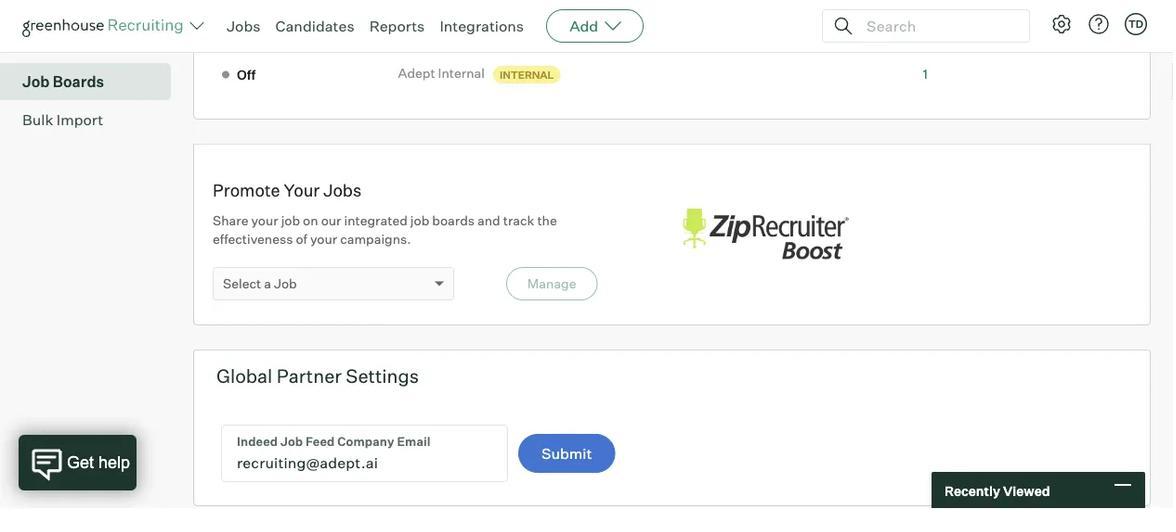 Task type: locate. For each thing, give the bounding box(es) containing it.
select
[[223, 276, 261, 292]]

job
[[281, 213, 300, 229], [410, 213, 429, 229]]

greenhouse recruiting image
[[22, 15, 189, 37]]

adept down adept link
[[398, 65, 435, 81]]

adept internal link
[[398, 64, 490, 82]]

job left "boards"
[[410, 213, 429, 229]]

boards
[[432, 213, 475, 229]]

1 horizontal spatial job
[[410, 213, 429, 229]]

share
[[213, 213, 248, 229]]

td button
[[1121, 9, 1151, 39]]

1 horizontal spatial your
[[310, 231, 337, 248]]

1 horizontal spatial internal
[[500, 68, 554, 81]]

bulk
[[22, 111, 53, 129]]

job
[[22, 73, 50, 91], [274, 276, 297, 292]]

2 job from the left
[[410, 213, 429, 229]]

2 adept from the top
[[398, 65, 435, 81]]

0 vertical spatial job
[[22, 73, 50, 91]]

1 vertical spatial job
[[274, 276, 297, 292]]

your
[[251, 213, 278, 229], [310, 231, 337, 248]]

zip recruiter image
[[672, 199, 858, 271]]

settings
[[346, 365, 419, 388]]

internal down integrations
[[500, 68, 554, 81]]

0 horizontal spatial your
[[251, 213, 278, 229]]

of
[[296, 231, 307, 248]]

our
[[321, 213, 341, 229]]

history
[[66, 35, 117, 53]]

internal down integrations link
[[438, 65, 485, 81]]

global partner settings
[[216, 365, 419, 388]]

order history
[[22, 35, 117, 53]]

td
[[1128, 18, 1143, 30]]

job up 'bulk'
[[22, 73, 50, 91]]

adept for adept
[[398, 23, 437, 39]]

integrations
[[440, 17, 524, 35]]

1 vertical spatial jobs
[[323, 180, 362, 201]]

jobs
[[227, 17, 261, 35], [323, 180, 362, 201]]

0 vertical spatial jobs
[[227, 17, 261, 35]]

adept link
[[398, 22, 442, 40]]

1 job from the left
[[281, 213, 300, 229]]

jobs up our
[[323, 180, 362, 201]]

recently viewed
[[945, 483, 1050, 499]]

0 horizontal spatial job
[[22, 73, 50, 91]]

jobs link
[[227, 17, 261, 35]]

global
[[216, 365, 272, 388]]

your down our
[[310, 231, 337, 248]]

jobs up off
[[227, 17, 261, 35]]

adept
[[398, 23, 437, 39], [398, 65, 435, 81]]

adept internal
[[398, 65, 485, 81]]

effectiveness
[[213, 231, 293, 248]]

Search text field
[[862, 13, 1012, 39]]

order
[[22, 35, 62, 53]]

1 vertical spatial adept
[[398, 65, 435, 81]]

add
[[569, 17, 598, 35]]

adept up adept internal at the left top of page
[[398, 23, 437, 39]]

1 horizontal spatial jobs
[[323, 180, 362, 201]]

0 horizontal spatial job
[[281, 213, 300, 229]]

integrations link
[[440, 17, 524, 35]]

your up effectiveness
[[251, 213, 278, 229]]

1 adept from the top
[[398, 23, 437, 39]]

job left on
[[281, 213, 300, 229]]

0 vertical spatial adept
[[398, 23, 437, 39]]

1
[[923, 66, 928, 82]]

candidates link
[[275, 17, 354, 35]]

job right a
[[274, 276, 297, 292]]

internal
[[438, 65, 485, 81], [500, 68, 554, 81]]

integrated
[[344, 213, 408, 229]]

promote your jobs
[[213, 180, 362, 201]]

promote
[[213, 180, 280, 201]]



Task type: vqa. For each thing, say whether or not it's contained in the screenshot.
second the format from the top of the page
no



Task type: describe. For each thing, give the bounding box(es) containing it.
recently
[[945, 483, 1000, 499]]

job boards link
[[22, 71, 163, 93]]

job inside job boards link
[[22, 73, 50, 91]]

0 vertical spatial your
[[251, 213, 278, 229]]

1 link
[[923, 66, 928, 82]]

share your job on our integrated job boards and track the effectiveness of your campaigns.
[[213, 213, 557, 248]]

Indeed Job Feed Company Email text field
[[222, 426, 507, 482]]

the
[[537, 213, 557, 229]]

0 horizontal spatial internal
[[438, 65, 485, 81]]

viewed
[[1003, 483, 1050, 499]]

add button
[[546, 9, 644, 43]]

off
[[237, 67, 256, 83]]

select a job
[[223, 276, 297, 292]]

0 horizontal spatial jobs
[[227, 17, 261, 35]]

on
[[303, 213, 318, 229]]

live
[[237, 24, 263, 40]]

a
[[264, 276, 271, 292]]

your
[[284, 180, 320, 201]]

1 horizontal spatial job
[[274, 276, 297, 292]]

configure image
[[1050, 13, 1073, 35]]

submit button
[[518, 435, 615, 474]]

and
[[477, 213, 500, 229]]

bulk import link
[[22, 109, 163, 131]]

boards
[[53, 73, 104, 91]]

1 vertical spatial your
[[310, 231, 337, 248]]

submit
[[541, 445, 592, 464]]

reports
[[369, 17, 425, 35]]

adept for adept internal
[[398, 65, 435, 81]]

reports link
[[369, 17, 425, 35]]

campaigns.
[[340, 231, 411, 248]]

order history link
[[22, 33, 163, 55]]

td button
[[1125, 13, 1147, 35]]

partner
[[276, 365, 342, 388]]

job boards
[[22, 73, 104, 91]]

candidates
[[275, 17, 354, 35]]

import
[[56, 111, 103, 129]]

bulk import
[[22, 111, 103, 129]]

track
[[503, 213, 534, 229]]



